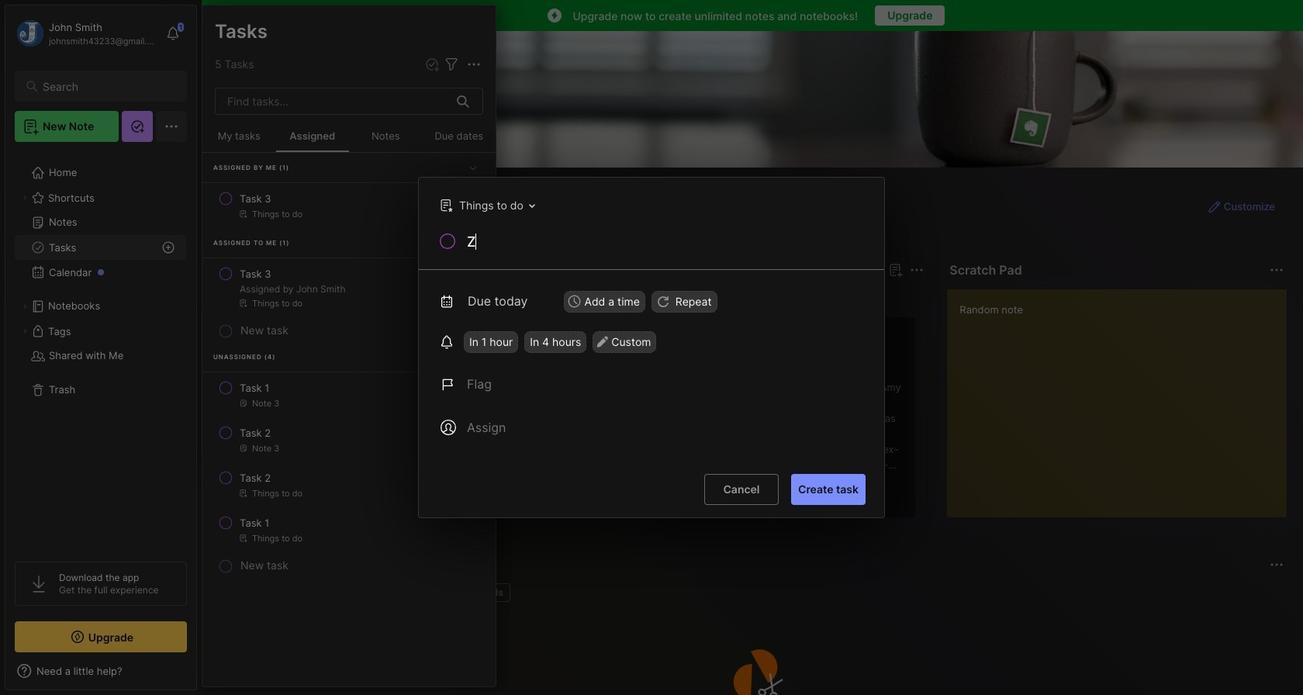 Task type: describe. For each thing, give the bounding box(es) containing it.
expand notebooks image
[[20, 302, 29, 311]]

task 1 6 cell
[[240, 380, 269, 396]]

Find tasks… text field
[[218, 88, 448, 114]]

5 row from the top
[[209, 464, 490, 506]]

task 1 9 cell
[[240, 515, 269, 531]]

expand tags image
[[20, 327, 29, 336]]

main element
[[0, 0, 202, 695]]

2 tab list from the top
[[230, 583, 1282, 602]]

6 row from the top
[[209, 509, 490, 551]]

4 row from the top
[[209, 419, 490, 461]]

task 2 7 cell
[[240, 425, 271, 441]]



Task type: vqa. For each thing, say whether or not it's contained in the screenshot.
You
no



Task type: locate. For each thing, give the bounding box(es) containing it.
task 3 3 cell
[[240, 266, 271, 282]]

tab list
[[230, 289, 922, 307], [230, 583, 1282, 602]]

3 row from the top
[[209, 374, 490, 416]]

task 3 1 cell
[[240, 191, 271, 206]]

tree
[[5, 151, 196, 548]]

row
[[209, 185, 490, 227], [209, 260, 490, 316], [209, 374, 490, 416], [209, 419, 490, 461], [209, 464, 490, 506], [209, 509, 490, 551]]

Search text field
[[43, 79, 173, 94]]

task 2 8 cell
[[240, 470, 271, 486]]

0 vertical spatial tab list
[[230, 289, 922, 307]]

1 row from the top
[[209, 185, 490, 227]]

tree inside main 'element'
[[5, 151, 196, 548]]

new task image
[[424, 57, 440, 72]]

Enter task text field
[[465, 232, 866, 258]]

Go to note or move task field
[[432, 194, 541, 216]]

Start writing… text field
[[960, 289, 1286, 505]]

none search field inside main 'element'
[[43, 77, 173, 95]]

None search field
[[43, 77, 173, 95]]

1 tab list from the top
[[230, 289, 922, 307]]

row group
[[202, 153, 496, 577], [227, 317, 1303, 528]]

tab
[[230, 289, 276, 307], [282, 289, 345, 307], [420, 583, 461, 602], [467, 583, 510, 602]]

2 row from the top
[[209, 260, 490, 316]]

1 vertical spatial tab list
[[230, 583, 1282, 602]]



